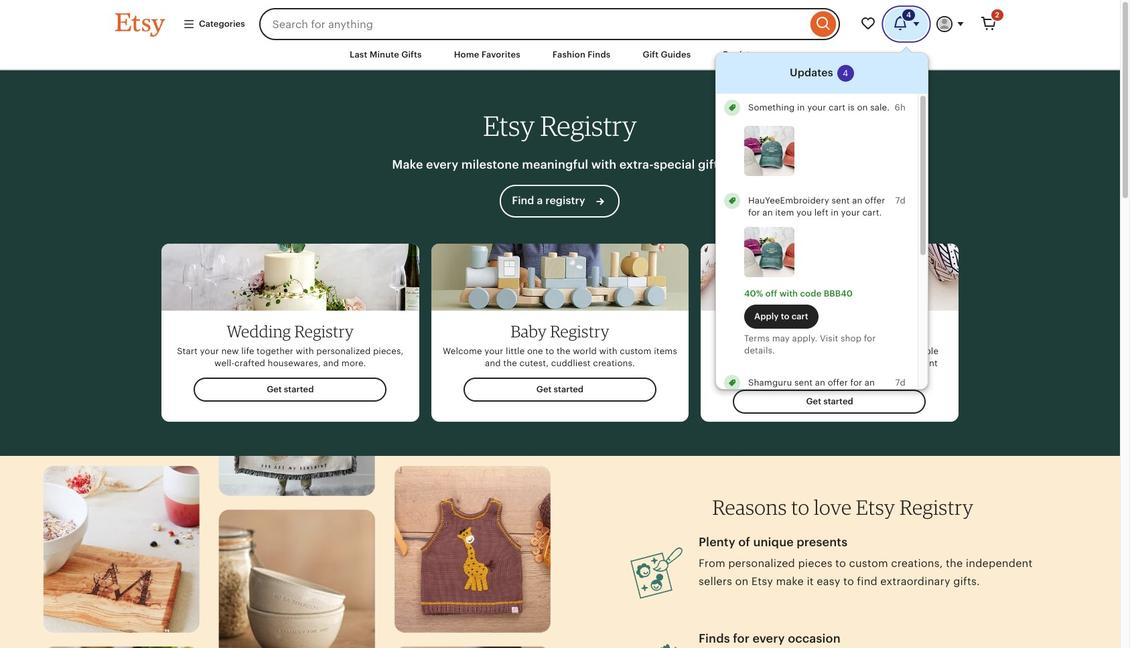 Task type: locate. For each thing, give the bounding box(es) containing it.
1 horizontal spatial cart
[[829, 103, 846, 113]]

1 7d from the top
[[896, 196, 906, 206]]

left
[[815, 208, 829, 218], [788, 390, 802, 400]]

registry up make every milestone meaningful with extra-special gifts.
[[540, 109, 637, 143]]

get down cutest,
[[537, 385, 552, 395]]

left down "hauyeeembroidery"
[[815, 208, 829, 218]]

0 vertical spatial custom
[[620, 346, 652, 356]]

a inside button
[[537, 194, 543, 207]]

you down "hauyeeembroidery"
[[797, 208, 813, 218]]

1 horizontal spatial cart.
[[863, 208, 882, 218]]

1 vertical spatial a
[[844, 346, 849, 356]]

sent left sellers.
[[795, 378, 813, 388]]

the right creations,
[[947, 558, 964, 570]]

gift for registry
[[786, 322, 812, 342]]

fashion
[[553, 50, 586, 60]]

on right the is
[[858, 103, 868, 113]]

personalized inside from personalized pieces to custom creations, the independent sellers on etsy make it easy to find extraordinary gifts.
[[729, 558, 796, 570]]

0 vertical spatial independent
[[884, 359, 938, 369]]

2 and from the left
[[485, 359, 501, 369]]

1 vertical spatial gift
[[786, 322, 812, 342]]

registry
[[540, 109, 637, 143], [295, 322, 354, 342], [551, 322, 610, 342], [816, 322, 875, 342], [900, 496, 974, 520]]

2 horizontal spatial get
[[807, 397, 822, 407]]

1 vertical spatial offer
[[828, 378, 849, 388]]

1 vertical spatial etsy
[[857, 496, 896, 520]]

offer inside shamguru sent an offer for an item you left in your cart.
[[828, 378, 849, 388]]

visit
[[821, 334, 839, 344]]

0 horizontal spatial get started button
[[194, 378, 387, 402]]

1 vertical spatial in
[[831, 208, 839, 218]]

gift guides link
[[633, 43, 701, 67]]

get started button down housewares,
[[194, 378, 387, 402]]

1 horizontal spatial get started button
[[464, 378, 657, 402]]

registry up creations,
[[900, 496, 974, 520]]

finds right 'fashion'
[[588, 50, 611, 60]]

a inside gift registry celebrate any occasion with a wishlist of incredible items for every budget—straight from independent sellers.
[[844, 346, 849, 356]]

0 vertical spatial items
[[654, 346, 678, 356]]

None search field
[[259, 8, 841, 40]]

0 vertical spatial gift
[[643, 50, 659, 60]]

may
[[773, 334, 790, 344]]

extraordinary
[[881, 576, 951, 589]]

item inside shamguru sent an offer for an item you left in your cart.
[[749, 390, 768, 400]]

etsy up the milestone
[[483, 109, 535, 143]]

with left extra-
[[592, 158, 617, 172]]

registry up wishlist
[[816, 322, 875, 342]]

on right sellers
[[736, 576, 749, 589]]

0 horizontal spatial item
[[749, 390, 768, 400]]

custom
[[620, 346, 652, 356], [850, 558, 889, 570]]

to
[[781, 311, 790, 321], [546, 346, 555, 356], [792, 496, 810, 520], [836, 558, 847, 570], [844, 576, 855, 589]]

1 horizontal spatial get started
[[537, 385, 584, 395]]

budget—straight
[[788, 359, 859, 369]]

1 vertical spatial gifts.
[[954, 576, 981, 589]]

gift down apply to cart
[[786, 322, 812, 342]]

0 horizontal spatial gift
[[643, 50, 659, 60]]

more.
[[342, 359, 366, 369]]

you down shamguru at the bottom right of page
[[770, 390, 786, 400]]

get started down 'cuddliest'
[[537, 385, 584, 395]]

4
[[907, 11, 912, 19], [843, 68, 849, 78]]

1 vertical spatial cart.
[[836, 390, 856, 400]]

0 vertical spatial on
[[858, 103, 868, 113]]

you inside hauyeeembroidery sent an offer for an item you left in your cart.
[[797, 208, 813, 218]]

0 horizontal spatial on
[[736, 576, 749, 589]]

gifts. right special on the right of page
[[699, 158, 728, 172]]

in for hauyeeembroidery
[[831, 208, 839, 218]]

for inside hauyeeembroidery sent an offer for an item you left in your cart.
[[749, 208, 761, 218]]

together
[[257, 346, 294, 356]]

cart.
[[863, 208, 882, 218], [836, 390, 856, 400]]

get down housewares,
[[267, 385, 282, 395]]

home
[[454, 50, 480, 60]]

new
[[221, 346, 239, 356]]

in inside shamguru sent an offer for an item you left in your cart.
[[804, 390, 812, 400]]

and
[[323, 359, 339, 369], [485, 359, 501, 369]]

gifts. inside from personalized pieces to custom creations, the independent sellers on etsy make it easy to find extraordinary gifts.
[[954, 576, 981, 589]]

occasion down apply.
[[783, 346, 821, 356]]

to up easy
[[836, 558, 847, 570]]

1 vertical spatial item
[[749, 390, 768, 400]]

started down 'cuddliest'
[[554, 385, 584, 395]]

1 vertical spatial items
[[722, 359, 746, 369]]

2 horizontal spatial get started button
[[734, 390, 927, 414]]

custom inside from personalized pieces to custom creations, the independent sellers on etsy make it easy to find extraordinary gifts.
[[850, 558, 889, 570]]

0 horizontal spatial items
[[654, 346, 678, 356]]

shamguru
[[749, 378, 793, 388]]

your inside hauyeeembroidery sent an offer for an item you left in your cart.
[[842, 208, 861, 218]]

1 vertical spatial every
[[762, 359, 785, 369]]

with up housewares,
[[296, 346, 314, 356]]

finds
[[588, 50, 611, 60], [699, 632, 730, 646]]

left down shamguru at the bottom right of page
[[788, 390, 802, 400]]

a right find
[[537, 194, 543, 207]]

1 horizontal spatial finds
[[699, 632, 730, 646]]

apply
[[755, 311, 779, 321]]

and left cutest,
[[485, 359, 501, 369]]

0 horizontal spatial get started
[[267, 385, 314, 395]]

1 vertical spatial you
[[770, 390, 786, 400]]

0 horizontal spatial offer
[[828, 378, 849, 388]]

items
[[654, 346, 678, 356], [722, 359, 746, 369]]

left inside shamguru sent an offer for an item you left in your cart.
[[788, 390, 802, 400]]

cart
[[829, 103, 846, 113], [792, 311, 809, 321]]

custom up creations.
[[620, 346, 652, 356]]

sent inside shamguru sent an offer for an item you left in your cart.
[[795, 378, 813, 388]]

cart. inside hauyeeembroidery sent an offer for an item you left in your cart.
[[863, 208, 882, 218]]

with up creations.
[[600, 346, 618, 356]]

get started button down 'cuddliest'
[[464, 378, 657, 402]]

left for hauyeeembroidery
[[815, 208, 829, 218]]

registry up the more.
[[295, 322, 354, 342]]

0 horizontal spatial you
[[770, 390, 786, 400]]

cart. inside shamguru sent an offer for an item you left in your cart.
[[836, 390, 856, 400]]

occasion down it
[[788, 632, 841, 646]]

gift inside menu bar
[[643, 50, 659, 60]]

1 vertical spatial independent
[[967, 558, 1033, 570]]

1 horizontal spatial etsy
[[752, 576, 774, 589]]

1 vertical spatial on
[[736, 576, 749, 589]]

personalized up the more.
[[317, 346, 371, 356]]

1 vertical spatial left
[[788, 390, 802, 400]]

the inside from personalized pieces to custom creations, the independent sellers on etsy make it easy to find extraordinary gifts.
[[947, 558, 964, 570]]

get started down sellers.
[[807, 397, 854, 407]]

1 horizontal spatial a
[[844, 346, 849, 356]]

1 horizontal spatial and
[[485, 359, 501, 369]]

2 7d from the top
[[896, 378, 906, 388]]

0 vertical spatial personalized
[[317, 346, 371, 356]]

get for wedding
[[267, 385, 282, 395]]

welcome
[[443, 346, 482, 356]]

of right plenty
[[739, 536, 751, 550]]

gift registry celebrate any occasion with a wishlist of incredible items for every budget—straight from independent sellers.
[[721, 322, 939, 381]]

0 vertical spatial occasion
[[783, 346, 821, 356]]

occasion
[[783, 346, 821, 356], [788, 632, 841, 646]]

get
[[267, 385, 282, 395], [537, 385, 552, 395], [807, 397, 822, 407]]

1 vertical spatial personalized
[[729, 558, 796, 570]]

0 horizontal spatial gifts.
[[699, 158, 728, 172]]

left for shamguru
[[788, 390, 802, 400]]

1 horizontal spatial items
[[722, 359, 746, 369]]

and left the more.
[[323, 359, 339, 369]]

started down housewares,
[[284, 385, 314, 395]]

4 inside dropdown button
[[907, 11, 912, 19]]

7d
[[896, 196, 906, 206], [896, 378, 906, 388]]

1 horizontal spatial sent
[[832, 196, 850, 206]]

with inside wedding registry start your new life together with personalized pieces, well-crafted housewares, and more.
[[296, 346, 314, 356]]

with
[[592, 158, 617, 172], [780, 289, 799, 299], [296, 346, 314, 356], [600, 346, 618, 356], [823, 346, 842, 356]]

home favorites
[[454, 50, 521, 60]]

gifts.
[[699, 158, 728, 172], [954, 576, 981, 589]]

1 horizontal spatial you
[[797, 208, 813, 218]]

the
[[557, 346, 571, 356], [504, 359, 517, 369], [947, 558, 964, 570]]

1 vertical spatial 4
[[843, 68, 849, 78]]

crafted
[[235, 359, 265, 369]]

every
[[426, 158, 459, 172], [762, 359, 785, 369], [753, 632, 785, 646]]

1 horizontal spatial gift
[[786, 322, 812, 342]]

every right "make"
[[426, 158, 459, 172]]

custom embroidered hat , personalized dad cap , embroidery logo baseball hat , your own text monogram , bachelorette , small business merch image down something
[[745, 126, 795, 176]]

special
[[654, 158, 696, 172]]

sent inside hauyeeembroidery sent an offer for an item you left in your cart.
[[832, 196, 850, 206]]

last
[[350, 50, 368, 60]]

the down little
[[504, 359, 517, 369]]

to right apply
[[781, 311, 790, 321]]

get for gift
[[807, 397, 822, 407]]

apply.
[[793, 334, 818, 344]]

0 vertical spatial you
[[797, 208, 813, 218]]

1 horizontal spatial offer
[[865, 196, 886, 206]]

1 horizontal spatial started
[[554, 385, 584, 395]]

registry for wedding
[[295, 322, 354, 342]]

baby
[[511, 322, 547, 342]]

etsy inside from personalized pieces to custom creations, the independent sellers on etsy make it easy to find extraordinary gifts.
[[752, 576, 774, 589]]

2 vertical spatial the
[[947, 558, 964, 570]]

0 horizontal spatial finds
[[588, 50, 611, 60]]

sent for hauyeeembroidery
[[832, 196, 850, 206]]

custom embroidered hat , personalized dad cap , embroidery logo baseball hat , your own text monogram , bachelorette , small business merch image up off
[[745, 227, 795, 278]]

0 vertical spatial sent
[[832, 196, 850, 206]]

with down visit
[[823, 346, 842, 356]]

minute
[[370, 50, 399, 60]]

you for hauyeeembroidery
[[797, 208, 813, 218]]

menu bar
[[91, 40, 1030, 71]]

0 vertical spatial left
[[815, 208, 829, 218]]

of right wishlist
[[885, 346, 894, 356]]

gift
[[643, 50, 659, 60], [786, 322, 812, 342]]

offer inside hauyeeembroidery sent an offer for an item you left in your cart.
[[865, 196, 886, 206]]

0 vertical spatial custom embroidered hat , personalized dad cap , embroidery logo baseball hat , your own text monogram , bachelorette , small business merch image
[[745, 126, 795, 176]]

independent
[[884, 359, 938, 369], [967, 558, 1033, 570]]

get down sellers.
[[807, 397, 822, 407]]

1 horizontal spatial personalized
[[729, 558, 796, 570]]

from
[[699, 558, 726, 570]]

get started for wedding
[[267, 385, 314, 395]]

find
[[858, 576, 878, 589]]

2 vertical spatial every
[[753, 632, 785, 646]]

2 horizontal spatial get started
[[807, 397, 854, 407]]

life
[[241, 346, 254, 356]]

to right one on the left of page
[[546, 346, 555, 356]]

1 horizontal spatial gifts.
[[954, 576, 981, 589]]

0 horizontal spatial and
[[323, 359, 339, 369]]

the up 'cuddliest'
[[557, 346, 571, 356]]

1 horizontal spatial 4
[[907, 11, 912, 19]]

item down "hauyeeembroidery"
[[776, 208, 795, 218]]

0 vertical spatial etsy
[[483, 109, 535, 143]]

menu bar containing last minute gifts
[[91, 40, 1030, 71]]

1 and from the left
[[323, 359, 339, 369]]

little
[[506, 346, 525, 356]]

1 horizontal spatial of
[[885, 346, 894, 356]]

offer
[[865, 196, 886, 206], [828, 378, 849, 388]]

your inside shamguru sent an offer for an item you left in your cart.
[[815, 390, 834, 400]]

extra-
[[620, 158, 654, 172]]

you
[[797, 208, 813, 218], [770, 390, 786, 400]]

offer for hauyeeembroidery sent an offer for an item you left in your cart.
[[865, 196, 886, 206]]

0 vertical spatial offer
[[865, 196, 886, 206]]

start
[[177, 346, 198, 356]]

registry inside gift registry celebrate any occasion with a wishlist of incredible items for every budget—straight from independent sellers.
[[816, 322, 875, 342]]

you inside shamguru sent an offer for an item you left in your cart.
[[770, 390, 786, 400]]

finds down sellers
[[699, 632, 730, 646]]

gifts. right extraordinary
[[954, 576, 981, 589]]

0 vertical spatial cart.
[[863, 208, 882, 218]]

get started button down sellers.
[[734, 390, 927, 414]]

0 horizontal spatial sent
[[795, 378, 813, 388]]

with right off
[[780, 289, 799, 299]]

home favorites link
[[444, 43, 531, 67]]

item down shamguru at the bottom right of page
[[749, 390, 768, 400]]

for
[[749, 208, 761, 218], [864, 334, 876, 344], [748, 359, 760, 369], [851, 378, 863, 388], [733, 632, 750, 646]]

find a registry button
[[500, 185, 620, 218]]

0 horizontal spatial cart
[[792, 311, 809, 321]]

0 horizontal spatial get
[[267, 385, 282, 395]]

with inside gift registry celebrate any occasion with a wishlist of incredible items for every budget—straight from independent sellers.
[[823, 346, 842, 356]]

independent inside from personalized pieces to custom creations, the independent sellers on etsy make it easy to find extraordinary gifts.
[[967, 558, 1033, 570]]

item inside hauyeeembroidery sent an offer for an item you left in your cart.
[[776, 208, 795, 218]]

off
[[766, 289, 778, 299]]

0 horizontal spatial independent
[[884, 359, 938, 369]]

items inside baby registry welcome your little one to the world with custom items and the cutest, cuddliest creations.
[[654, 346, 678, 356]]

1 horizontal spatial independent
[[967, 558, 1033, 570]]

1 vertical spatial cart
[[792, 311, 809, 321]]

2 vertical spatial in
[[804, 390, 812, 400]]

gift left "guides"
[[643, 50, 659, 60]]

gift guides
[[643, 50, 691, 60]]

custom inside baby registry welcome your little one to the world with custom items and the cutest, cuddliest creations.
[[620, 346, 652, 356]]

registry inside baby registry welcome your little one to the world with custom items and the cutest, cuddliest creations.
[[551, 322, 610, 342]]

registry up world
[[551, 322, 610, 342]]

1 horizontal spatial get
[[537, 385, 552, 395]]

0 vertical spatial a
[[537, 194, 543, 207]]

1 vertical spatial custom embroidered hat , personalized dad cap , embroidery logo baseball hat , your own text monogram , bachelorette , small business merch image
[[745, 227, 795, 278]]

0 horizontal spatial cart.
[[836, 390, 856, 400]]

to left find on the right of the page
[[844, 576, 855, 589]]

0 horizontal spatial the
[[504, 359, 517, 369]]

personalized down plenty of unique presents
[[729, 558, 796, 570]]

2 horizontal spatial started
[[824, 397, 854, 407]]

etsy left make
[[752, 576, 774, 589]]

sent right "hauyeeembroidery"
[[832, 196, 850, 206]]

custom embroidered hat , personalized dad cap , embroidery logo baseball hat , your own text monogram , bachelorette , small business merch image
[[745, 126, 795, 176], [745, 227, 795, 278]]

1 horizontal spatial custom
[[850, 558, 889, 570]]

0 vertical spatial finds
[[588, 50, 611, 60]]

item for hauyeeembroidery sent an offer for an item you left in your cart.
[[776, 208, 795, 218]]

started down sellers.
[[824, 397, 854, 407]]

0 horizontal spatial a
[[537, 194, 543, 207]]

and inside wedding registry start your new life together with personalized pieces, well-crafted housewares, and more.
[[323, 359, 339, 369]]

cart left the is
[[829, 103, 846, 113]]

0 horizontal spatial left
[[788, 390, 802, 400]]

0 horizontal spatial custom
[[620, 346, 652, 356]]

on
[[858, 103, 868, 113], [736, 576, 749, 589]]

world
[[573, 346, 597, 356]]

1 vertical spatial occasion
[[788, 632, 841, 646]]

meaningful
[[522, 158, 589, 172]]

gift inside gift registry celebrate any occasion with a wishlist of incredible items for every budget—straight from independent sellers.
[[786, 322, 812, 342]]

in
[[798, 103, 805, 113], [831, 208, 839, 218], [804, 390, 812, 400]]

7d for hauyeeembroidery sent an offer for an item you left in your cart.
[[896, 196, 906, 206]]

registry for baby
[[551, 322, 610, 342]]

for inside shamguru sent an offer for an item you left in your cart.
[[851, 378, 863, 388]]

every down any
[[762, 359, 785, 369]]

1 horizontal spatial item
[[776, 208, 795, 218]]

every down make
[[753, 632, 785, 646]]

a down shop
[[844, 346, 849, 356]]

item for shamguru sent an offer for an item you left in your cart.
[[749, 390, 768, 400]]

started for gift
[[824, 397, 854, 407]]

get started down housewares,
[[267, 385, 314, 395]]

1 vertical spatial custom
[[850, 558, 889, 570]]

wedding registry start your new life together with personalized pieces, well-crafted housewares, and more.
[[177, 322, 404, 369]]

of
[[885, 346, 894, 356], [739, 536, 751, 550]]

etsy right love
[[857, 496, 896, 520]]

2 horizontal spatial the
[[947, 558, 964, 570]]

left inside hauyeeembroidery sent an offer for an item you left in your cart.
[[815, 208, 829, 218]]

1 vertical spatial 7d
[[896, 378, 906, 388]]

1 vertical spatial of
[[739, 536, 751, 550]]

0 horizontal spatial started
[[284, 385, 314, 395]]

registry inside wedding registry start your new life together with personalized pieces, well-crafted housewares, and more.
[[295, 322, 354, 342]]

2 vertical spatial etsy
[[752, 576, 774, 589]]

0 vertical spatial the
[[557, 346, 571, 356]]

custom up find on the right of the page
[[850, 558, 889, 570]]

in inside hauyeeembroidery sent an offer for an item you left in your cart.
[[831, 208, 839, 218]]

1 horizontal spatial on
[[858, 103, 868, 113]]

cart down the 40% off with code bbb40
[[792, 311, 809, 321]]

in for shamguru
[[804, 390, 812, 400]]



Task type: describe. For each thing, give the bounding box(es) containing it.
updates banner
[[91, 0, 1030, 556]]

gift for guides
[[643, 50, 659, 60]]

terms may apply. visit shop for details.
[[745, 334, 876, 356]]

presents
[[797, 536, 848, 550]]

2 custom embroidered hat , personalized dad cap , embroidery logo baseball hat , your own text monogram , bachelorette , small business merch image from the top
[[745, 227, 795, 278]]

Search for anything text field
[[259, 8, 808, 40]]

with inside baby registry welcome your little one to the world with custom items and the cutest, cuddliest creations.
[[600, 346, 618, 356]]

personalized inside wedding registry start your new life together with personalized pieces, well-crafted housewares, and more.
[[317, 346, 371, 356]]

you for shamguru
[[770, 390, 786, 400]]

hauyeeembroidery sent an offer for an item you left in your cart.
[[749, 196, 886, 218]]

get started button for baby
[[464, 378, 657, 402]]

1 vertical spatial finds
[[699, 632, 730, 646]]

sellers
[[699, 576, 733, 589]]

apply to cart button
[[745, 305, 819, 329]]

registry for gift
[[816, 322, 875, 342]]

details.
[[745, 346, 776, 356]]

is
[[848, 103, 855, 113]]

from
[[862, 359, 882, 369]]

to left love
[[792, 496, 810, 520]]

code
[[801, 289, 822, 299]]

none search field inside updates banner
[[259, 8, 841, 40]]

2 link
[[973, 8, 1006, 40]]

pieces,
[[373, 346, 404, 356]]

.
[[888, 103, 890, 113]]

favorites
[[482, 50, 521, 60]]

0 vertical spatial every
[[426, 158, 459, 172]]

creations.
[[593, 359, 636, 369]]

it
[[807, 576, 814, 589]]

last minute gifts
[[350, 50, 422, 60]]

get started for gift
[[807, 397, 854, 407]]

for inside terms may apply. visit shop for details.
[[864, 334, 876, 344]]

independent inside gift registry celebrate any occasion with a wishlist of incredible items for every budget—straight from independent sellers.
[[884, 359, 938, 369]]

make
[[777, 576, 804, 589]]

cart. for hauyeeembroidery sent an offer for an item you left in your cart.
[[863, 208, 882, 218]]

1 horizontal spatial the
[[557, 346, 571, 356]]

fashion finds link
[[543, 43, 621, 67]]

sale
[[871, 103, 888, 113]]

1 custom embroidered hat , personalized dad cap , embroidery logo baseball hat , your own text monogram , bachelorette , small business merch image from the top
[[745, 126, 795, 176]]

love
[[814, 496, 852, 520]]

guides
[[661, 50, 691, 60]]

apply to cart
[[755, 311, 809, 321]]

etsy registry
[[483, 109, 637, 143]]

something
[[749, 103, 795, 113]]

finds for every occasion
[[699, 632, 841, 646]]

incredible
[[897, 346, 939, 356]]

updates
[[790, 67, 834, 79]]

sellers.
[[815, 371, 845, 381]]

0 vertical spatial in
[[798, 103, 805, 113]]

categories button
[[173, 12, 255, 36]]

every inside gift registry celebrate any occasion with a wishlist of incredible items for every budget—straight from independent sellers.
[[762, 359, 785, 369]]

40%
[[745, 289, 764, 299]]

one
[[528, 346, 544, 356]]

cuddliest
[[551, 359, 591, 369]]

celebrate
[[721, 346, 763, 356]]

find
[[512, 194, 535, 207]]

items inside gift registry celebrate any occasion with a wishlist of incredible items for every budget—straight from independent sellers.
[[722, 359, 746, 369]]

pieces
[[799, 558, 833, 570]]

hauyeeembroidery
[[749, 196, 830, 206]]

and inside baby registry welcome your little one to the world with custom items and the cutest, cuddliest creations.
[[485, 359, 501, 369]]

get started button for wedding
[[194, 378, 387, 402]]

any
[[765, 346, 780, 356]]

for inside gift registry celebrate any occasion with a wishlist of incredible items for every budget—straight from independent sellers.
[[748, 359, 760, 369]]

terms
[[745, 334, 770, 344]]

from personalized pieces to custom creations, the independent sellers on etsy make it easy to find extraordinary gifts.
[[699, 558, 1033, 589]]

registry
[[546, 194, 586, 207]]

40% off with code bbb40
[[745, 289, 853, 299]]

0 horizontal spatial 4
[[843, 68, 849, 78]]

on inside from personalized pieces to custom creations, the independent sellers on etsy make it easy to find extraordinary gifts.
[[736, 576, 749, 589]]

to inside button
[[781, 311, 790, 321]]

cart. for shamguru sent an offer for an item you left in your cart.
[[836, 390, 856, 400]]

well-
[[215, 359, 235, 369]]

shop
[[841, 334, 862, 344]]

fashion finds
[[553, 50, 611, 60]]

started for baby
[[554, 385, 584, 395]]

find a registry
[[512, 194, 588, 207]]

unique
[[754, 536, 794, 550]]

4 button
[[885, 8, 929, 40]]

make
[[392, 158, 423, 172]]

wishlist
[[851, 346, 883, 356]]

gifts
[[402, 50, 422, 60]]

7d for shamguru sent an offer for an item you left in your cart.
[[896, 378, 906, 388]]

6h
[[895, 103, 906, 113]]

on inside updates banner
[[858, 103, 868, 113]]

offer for shamguru sent an offer for an item you left in your cart.
[[828, 378, 849, 388]]

baby registry welcome your little one to the world with custom items and the cutest, cuddliest creations.
[[443, 322, 678, 369]]

get started button for gift
[[734, 390, 927, 414]]

2
[[996, 11, 1000, 19]]

cutest,
[[520, 359, 549, 369]]

something in your cart is on sale . 6h
[[749, 103, 906, 113]]

reasons
[[713, 496, 788, 520]]

categories
[[199, 19, 245, 29]]

plenty
[[699, 536, 736, 550]]

1 vertical spatial the
[[504, 359, 517, 369]]

easy
[[817, 576, 841, 589]]

reasons to love etsy registry
[[713, 496, 974, 520]]

get for baby
[[537, 385, 552, 395]]

of inside gift registry celebrate any occasion with a wishlist of incredible items for every budget—straight from independent sellers.
[[885, 346, 894, 356]]

wedding
[[227, 322, 291, 342]]

your inside wedding registry start your new life together with personalized pieces, well-crafted housewares, and more.
[[200, 346, 219, 356]]

0 vertical spatial cart
[[829, 103, 846, 113]]

sent for shamguru
[[795, 378, 813, 388]]

0 horizontal spatial etsy
[[483, 109, 535, 143]]

milestone
[[462, 158, 519, 172]]

to inside baby registry welcome your little one to the world with custom items and the cutest, cuddliest creations.
[[546, 346, 555, 356]]

last minute gifts link
[[340, 43, 432, 67]]

registry for etsy
[[540, 109, 637, 143]]

cart inside button
[[792, 311, 809, 321]]

your inside baby registry welcome your little one to the world with custom items and the cutest, cuddliest creations.
[[485, 346, 504, 356]]

creations,
[[892, 558, 944, 570]]

with inside updates banner
[[780, 289, 799, 299]]

0 vertical spatial gifts.
[[699, 158, 728, 172]]

started for wedding
[[284, 385, 314, 395]]

0 horizontal spatial of
[[739, 536, 751, 550]]

plenty of unique presents
[[699, 536, 848, 550]]

occasion inside gift registry celebrate any occasion with a wishlist of incredible items for every budget—straight from independent sellers.
[[783, 346, 821, 356]]

housewares,
[[268, 359, 321, 369]]

get started for baby
[[537, 385, 584, 395]]

shamguru sent an offer for an item you left in your cart.
[[749, 378, 876, 400]]

make every milestone meaningful with extra-special gifts.
[[392, 158, 728, 172]]



Task type: vqa. For each thing, say whether or not it's contained in the screenshot.


